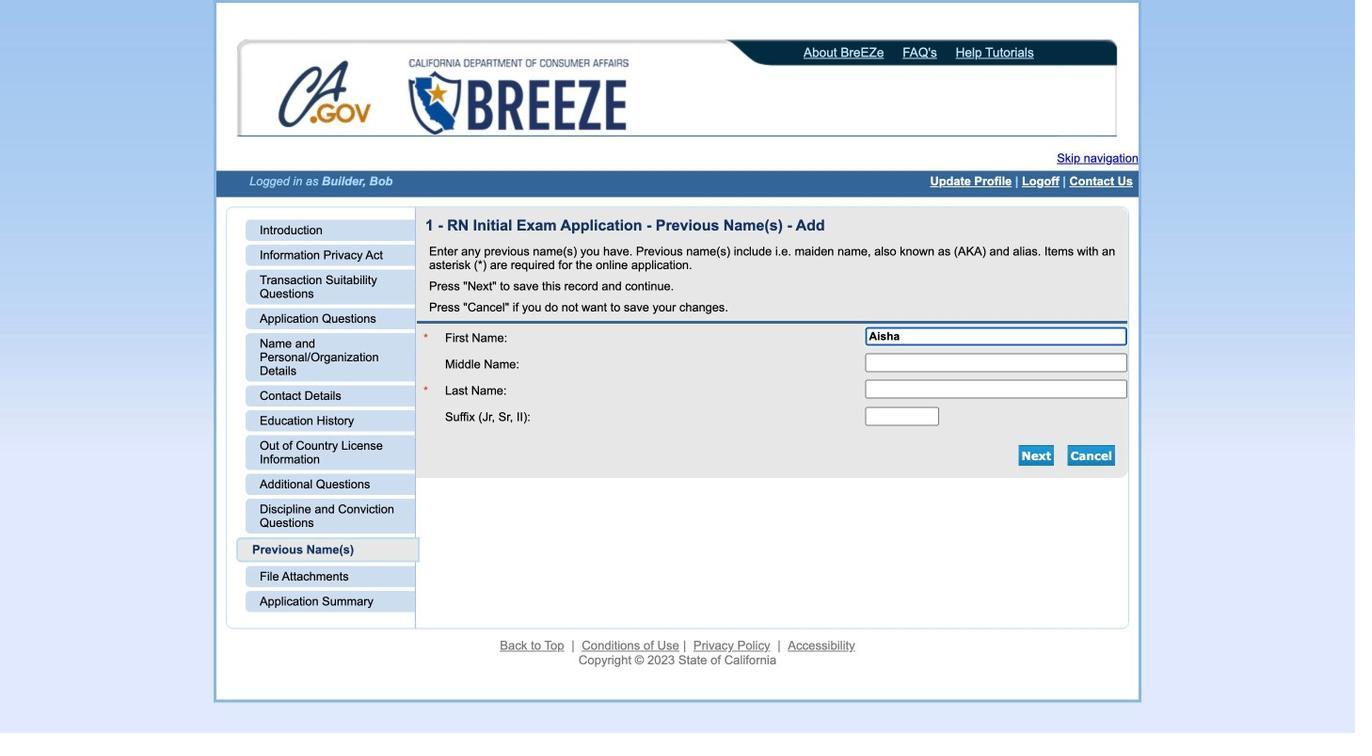 Task type: describe. For each thing, give the bounding box(es) containing it.
state of california breeze image
[[405, 59, 632, 135]]

ca.gov image
[[278, 59, 374, 133]]



Task type: locate. For each thing, give the bounding box(es) containing it.
None text field
[[865, 353, 1127, 372], [865, 407, 939, 426], [865, 353, 1127, 372], [865, 407, 939, 426]]

None text field
[[865, 327, 1127, 346], [865, 379, 1127, 398], [865, 327, 1127, 346], [865, 379, 1127, 398]]

None submit
[[1019, 445, 1054, 466], [1068, 445, 1115, 466], [1019, 445, 1054, 466], [1068, 445, 1115, 466]]



Task type: vqa. For each thing, say whether or not it's contained in the screenshot.
  radio
no



